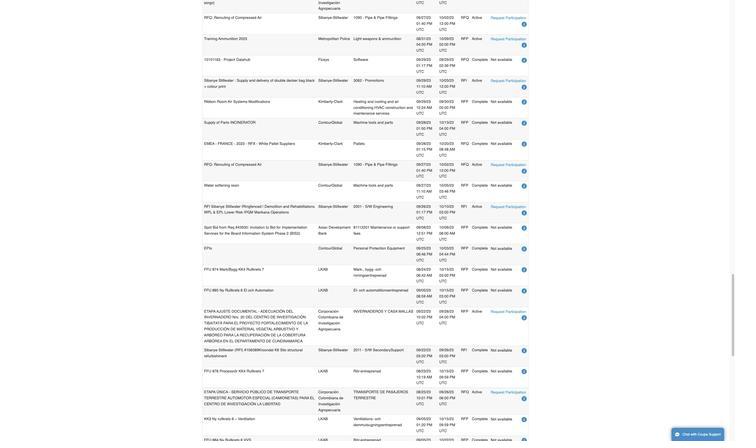 Task type: describe. For each thing, give the bounding box(es) containing it.
4 participation from the top
[[506, 163, 526, 167]]

not available for 09/28/23 01:15 pm utc
[[491, 142, 512, 146]]

5 rfq from the top
[[461, 390, 469, 395]]

09/30/23
[[440, 100, 454, 104]]

10:02
[[417, 315, 426, 320]]

4 request participation from the top
[[491, 163, 526, 167]]

fortalecimiento
[[261, 321, 296, 326]]

2 rfq: rerouting of compressed air from the top
[[204, 163, 262, 167]]

recuperación
[[240, 333, 270, 338]]

not available for 09/22/23 03:20 pm utc
[[491, 348, 512, 353]]

2 participation from the top
[[506, 37, 526, 41]]

or
[[393, 226, 396, 230]]

4 request participation button from the top
[[491, 162, 526, 168]]

1 participation from the top
[[506, 16, 526, 20]]

10/15/23 03:00 pm utc for 09/05/23
[[440, 289, 455, 305]]

7 request participation button from the top
[[491, 390, 526, 396]]

transporte inside etapa única - servicio público de transporte terrestre automotor especial (camionetas) para el centro de investigación la libertad
[[274, 390, 299, 395]]

1 10/02/23 from the top
[[440, 15, 454, 20]]

6 request from the top
[[491, 310, 505, 314]]

operations
[[271, 210, 289, 215]]

06:00
[[440, 396, 449, 401]]

bank
[[318, 231, 327, 236]]

3 participation from the top
[[506, 79, 526, 83]]

kimberly-clark for pallets
[[318, 142, 343, 146]]

0 vertical spatial para
[[223, 321, 233, 326]]

utc up 08/31/23
[[417, 27, 424, 32]]

ventilations-
[[354, 417, 374, 422]]

utc up 10/09/23
[[440, 27, 447, 32]]

kk4 for processrör
[[239, 369, 246, 374]]

utc inside 10/03/23 04:44 pm utc
[[440, 258, 447, 263]]

10101163 - project datahub
[[204, 58, 250, 62]]

09/26/23 for 01:17
[[417, 205, 431, 209]]

7 request participation from the top
[[491, 391, 526, 395]]

7 for ffu 878 processrör kk4 rullkrets 7
[[262, 369, 264, 374]]

2 09/27/23 01:40 pm utc from the top
[[417, 163, 432, 179]]

bag
[[299, 79, 305, 83]]

2
[[287, 231, 289, 236]]

09/30/23 05:00 pm utc
[[440, 100, 455, 116]]

utc inside 09/27/23 11:10 am utc
[[417, 195, 424, 200]]

5 request participation from the top
[[491, 205, 526, 209]]

complete for 08/24/23 06:42 am utc
[[472, 268, 488, 272]]

not for 08/23/23 10:19 am utc
[[491, 369, 497, 374]]

08:59
[[417, 294, 426, 299]]

& inside the rfi sibanye stillwater |ringfenced | demolition and rehabilitations wpl & epl lower risk |pgm marikana operations
[[213, 210, 216, 215]]

la up cobertura
[[304, 321, 308, 326]]

sibanye stillwater (rfi) #156089kroondal k6 silo structural refurbishment
[[204, 348, 303, 359]]

09/29/23 for 11:10
[[417, 79, 431, 83]]

09/28/23 for 01:50
[[417, 121, 431, 125]]

not available for 09/27/23 11:10 am utc
[[491, 184, 512, 188]]

hvac
[[375, 105, 385, 110]]

- down pallets
[[363, 163, 364, 167]]

6 participation from the top
[[506, 310, 526, 314]]

utc inside "09/22/23 03:20 pm utc"
[[417, 360, 424, 365]]

systems
[[233, 100, 248, 104]]

print
[[219, 84, 226, 89]]

3 active from the top
[[472, 79, 482, 83]]

5 participation from the top
[[506, 205, 526, 209]]

to
[[266, 226, 269, 230]]

05:00
[[440, 105, 449, 110]]

pm inside 10/09/23 02:00 pm utc
[[450, 42, 455, 47]]

10/20/23
[[440, 142, 454, 146]]

04:44
[[440, 252, 449, 257]]

10/09/23
[[440, 36, 454, 41]]

de for invernaderos y casa mallas
[[339, 315, 344, 320]]

10/10/23
[[440, 205, 454, 209]]

09:59 for pm
[[440, 423, 449, 428]]

09/25/23
[[417, 247, 431, 251]]

och inside the mark-, bygg- och rivningsentreprenad
[[376, 268, 382, 272]]

utc up the "10/05/23"
[[440, 174, 447, 179]]

0 vertical spatial y
[[384, 310, 387, 314]]

parts for 09/27/23 11:10 am utc
[[385, 184, 393, 188]]

rfp for 08/23/23 10:19 am utc
[[461, 369, 469, 374]]

structural
[[288, 348, 303, 353]]

available for 09/28/23 01:15 pm utc
[[498, 142, 512, 146]]

nro.
[[232, 315, 240, 320]]

utc inside 09/28/23 01:50 pm utc
[[417, 132, 424, 137]]

para inside etapa única - servicio público de transporte terrestre automotor especial (camionetas) para el centro de investigación la libertad
[[300, 396, 309, 401]]

stillwater inside sibanye stillwater (rfi) #156089kroondal k6 silo structural refurbishment
[[219, 348, 234, 353]]

rfi for 2011 - s/w secondarysupport
[[461, 348, 467, 353]]

04:00 for 10/13/23
[[440, 126, 449, 131]]

2 request from the top
[[491, 37, 505, 41]]

pm inside 09/22/23 10:02 pm utc
[[427, 315, 432, 320]]

10/06/23
[[440, 226, 454, 230]]

pm up the "10/05/23"
[[450, 168, 455, 173]]

01:20
[[417, 423, 426, 428]]

03:20
[[417, 354, 426, 359]]

2011
[[354, 348, 362, 353]]

08:48
[[440, 147, 449, 152]]

lkab for el-
[[318, 289, 328, 293]]

0 vertical spatial del
[[286, 310, 294, 314]]

not for 09/27/23 11:10 am utc
[[491, 184, 497, 188]]

2 09/27/23 from the top
[[417, 163, 431, 167]]

och right el
[[248, 289, 254, 293]]

contourglobal for parts
[[318, 121, 342, 125]]

corporación for etapa ajuste documental - adecuación del invernadero nro. 20 del centro de investigación tibaitatá para el proyecto fortalecimiento de la producción de material vegetal arbustivo y arbóreo para la recuperación de la cobertura arbórea en el departamento de cundinamarca
[[318, 310, 339, 314]]

2 01:40 from the top
[[417, 168, 426, 173]]

2011 - s/w secondarysupport
[[354, 348, 404, 353]]

1 09/27/23 from the top
[[417, 15, 431, 20]]

pm inside 10/10/23 03:00 pm utc
[[450, 210, 455, 215]]

rfi for 2001 - s/w  engineering
[[461, 205, 467, 209]]

personal protection equipment
[[354, 247, 405, 251]]

4 request from the top
[[491, 163, 505, 167]]

investigación inside etapa ajuste documental - adecuación del invernadero nro. 20 del centro de investigación tibaitatá para el proyecto fortalecimiento de la producción de material vegetal arbustivo y arbóreo para la recuperación de la cobertura arbórea en el departamento de cundinamarca
[[277, 315, 306, 320]]

3 rfq from the top
[[461, 142, 469, 146]]

transporte inside transporte de pasajeros terrestre
[[354, 390, 379, 395]]

sibanye inside the rfi sibanye stillwater |ringfenced | demolition and rehabilitations wpl & epl lower risk |pgm marikana operations
[[211, 205, 225, 209]]

complete for 09/05/23 08:59 am utc
[[472, 289, 488, 293]]

1 sibanye-stillwater from the top
[[318, 15, 348, 20]]

mark-
[[354, 268, 363, 272]]

1 vertical spatial el
[[229, 339, 234, 344]]

lkab for mark-
[[318, 268, 328, 272]]

ffu 874 mark/bygg kk4 rullkrets 7
[[204, 268, 264, 272]]

terrestre inside transporte de pasajeros terrestre
[[354, 396, 376, 401]]

tibaitatá
[[204, 321, 222, 326]]

rfx
[[248, 142, 255, 146]]

utc inside 10/10/23 03:00 pm utc
[[440, 216, 447, 221]]

cooling
[[375, 100, 387, 104]]

1 1090 - pipe & pipe fittings from the top
[[354, 15, 398, 20]]

:
[[235, 79, 236, 83]]

machine tools and parts for 09/28/23 01:50 pm utc
[[354, 121, 393, 125]]

5 request participation button from the top
[[491, 204, 526, 210]]

and up engineering
[[378, 184, 384, 188]]

1 rfq: rerouting of compressed air from the top
[[204, 15, 262, 20]]

885
[[212, 289, 219, 293]]

ffu 878 processrör kk4 rullkrets 7
[[204, 369, 264, 374]]

09/26/23 06:00 pm utc
[[440, 390, 455, 407]]

1 10/02/23 12:00 pm utc from the top
[[440, 15, 455, 32]]

1 compressed from the top
[[235, 15, 256, 20]]

08:00
[[440, 231, 449, 236]]

utc up the 06:00
[[440, 381, 447, 386]]

en
[[223, 339, 228, 344]]

decker
[[287, 79, 298, 83]]

3062 - promotions
[[354, 79, 384, 83]]

01:17 for 09/26/23
[[417, 210, 426, 215]]

s/w for engineering
[[365, 205, 372, 209]]

2 1090 from the top
[[354, 163, 362, 167]]

ffu for ffu 874 mark/bygg kk4 rullkrets 7
[[204, 268, 211, 272]]

available for 09/28/23 01:50 pm utc
[[498, 121, 512, 125]]

3 contourglobal from the top
[[318, 247, 342, 251]]

2 active from the top
[[472, 36, 482, 41]]

1 fittings from the top
[[386, 15, 398, 20]]

3 sibanye- from the top
[[318, 163, 333, 167]]

lower
[[225, 210, 235, 215]]

(camionetas)
[[272, 396, 299, 401]]

utc inside the 09/26/23 03:00 pm utc
[[440, 360, 447, 365]]

investigación for el
[[318, 402, 340, 407]]

conditioning
[[354, 105, 374, 110]]

1 rerouting from the top
[[214, 15, 230, 20]]

09/27/23 inside 09/27/23 11:10 am utc
[[417, 184, 431, 188]]

utc inside 09/26/23 06:00 pm utc
[[440, 402, 447, 407]]

available for 08/24/23 06:42 am utc
[[498, 268, 512, 272]]

,
[[363, 268, 364, 272]]

utc up 09/27/23 11:10 am utc
[[417, 174, 424, 179]]

de for transporte de pasajeros terrestre
[[339, 396, 344, 401]]

0 horizontal spatial for
[[219, 231, 224, 236]]

01:17 for 09/29/23
[[417, 63, 426, 68]]

machine for 09/28/23
[[354, 121, 368, 125]]

la down the arbustivo
[[277, 333, 282, 338]]

2 rerouting from the top
[[214, 163, 230, 167]]

pm down the 09/26/23 03:00 pm utc at the bottom right of page
[[450, 375, 455, 380]]

invernaderos y casa mallas
[[354, 310, 414, 314]]

pm inside 10/13/23 04:00 pm utc
[[450, 126, 455, 131]]

3 request from the top
[[491, 79, 505, 83]]

ammunition
[[382, 36, 401, 41]]

0 horizontal spatial supply
[[204, 121, 216, 125]]

supply of parts incinerator
[[204, 121, 256, 125]]

5 request from the top
[[491, 205, 505, 209]]

complete for 09/08/23 12:51 pm utc
[[472, 226, 488, 230]]

09/22/23 10:02 pm utc
[[417, 310, 432, 326]]

rivningsentreprenad
[[354, 273, 387, 278]]

and down services
[[378, 121, 384, 125]]

utc right 08/24/23 06:42 am utc
[[440, 279, 447, 284]]

training
[[204, 36, 217, 41]]

och right el-
[[359, 289, 365, 293]]

not for 09/29/23 12:24 am utc
[[491, 100, 497, 104]]

y inside etapa ajuste documental - adecuación del invernadero nro. 20 del centro de investigación tibaitatá para el proyecto fortalecimiento de la producción de material vegetal arbustivo y arbóreo para la recuperación de la cobertura arbórea en el departamento de cundinamarca
[[296, 327, 299, 332]]

2 1090 - pipe & pipe fittings from the top
[[354, 163, 398, 167]]

rfp for 09/29/23 12:24 am utc
[[461, 100, 469, 104]]

agropecuaria for etapa única - servicio público de transporte terrestre automotor especial (camionetas) para el centro de investigación la libertad
[[318, 408, 341, 413]]

2001 - s/w  engineering
[[354, 205, 393, 209]]

heating and cooling and air conditioning hvac construction and maintenance services
[[354, 100, 413, 116]]

09/29/23 for 12:24
[[417, 100, 431, 104]]

libertad
[[263, 402, 281, 407]]

asian development bank
[[318, 226, 351, 236]]

0 vertical spatial 2023
[[239, 36, 247, 41]]

12:24
[[417, 105, 426, 110]]

10/03/23 04:44 pm utc
[[440, 247, 455, 263]]

and up conditioning
[[368, 100, 374, 104]]

bygg-
[[365, 268, 375, 272]]

10/15/23 09:59 pm utc for pm
[[440, 417, 455, 434]]

- left rfx on the left of the page
[[246, 142, 247, 146]]

pm inside the 09/26/23 03:00 pm utc
[[450, 354, 455, 359]]

utc inside 10/03/23 12:00 pm utc
[[440, 90, 447, 95]]

la down the material
[[234, 333, 239, 338]]

7 active from the top
[[472, 390, 482, 395]]

1 09/27/23 01:40 pm utc from the top
[[417, 15, 432, 32]]

7 participation from the top
[[506, 391, 526, 395]]

4 rfq from the top
[[461, 163, 469, 167]]

utc inside 10/20/23 08:48 am utc
[[440, 153, 447, 158]]

1 bid from the left
[[213, 226, 218, 230]]

2 request participation button from the top
[[491, 36, 526, 42]]

08/31/23
[[417, 36, 431, 41]]

mallas
[[399, 310, 414, 314]]

874
[[212, 268, 219, 272]]

not for 09/28/23 01:50 pm utc
[[491, 121, 497, 125]]

complete for 09/28/23 01:15 pm utc
[[472, 142, 488, 146]]

parts
[[221, 121, 229, 125]]

and left air
[[388, 100, 394, 104]]

air for 1st request participation button from the top
[[257, 15, 262, 20]]

utc inside 09/05/23 01:20 pm utc
[[417, 429, 424, 434]]

promotions
[[365, 79, 384, 83]]

pm inside the 09/30/23 05:00 pm utc
[[450, 105, 455, 110]]

2 10/02/23 12:00 pm utc from the top
[[440, 163, 455, 179]]

utc right 09/05/23 01:20 pm utc
[[440, 429, 447, 434]]

utc inside 08/24/23 06:42 am utc
[[417, 279, 424, 284]]

rullkrets for mark/bygg
[[247, 268, 261, 272]]

chat with coupa support
[[683, 433, 721, 437]]

02:00
[[440, 42, 449, 47]]

water softening resin
[[204, 184, 239, 188]]

1 request participation button from the top
[[491, 15, 526, 21]]

- left the project
[[221, 58, 223, 62]]

utc inside 09/22/23 10:02 pm utc
[[417, 321, 424, 326]]

available for 09/22/23 03:20 pm utc
[[498, 348, 512, 353]]

1 1090 from the top
[[354, 15, 362, 20]]

automatitionsentreprenad
[[366, 289, 409, 293]]

not available for 08/23/23 10:19 am utc
[[491, 369, 512, 374]]

10:19
[[417, 375, 426, 380]]

2 request participation from the top
[[491, 37, 526, 41]]

10/15/23 for 09/05/23 01:20 pm utc
[[440, 417, 454, 422]]

09/29/23 for 01:17
[[417, 58, 431, 62]]

of inside sibanye stillwater : supply and delivery  of double decker bag black + colour print
[[270, 79, 273, 83]]

- right the emea
[[216, 142, 217, 146]]

of left parts
[[217, 121, 220, 125]]

de inside transporte de pasajeros terrestre
[[380, 390, 385, 395]]

rfp for 09/05/23 08:59 am utc
[[461, 289, 469, 293]]

pm inside 09/26/23 01:17 pm utc
[[427, 210, 432, 215]]

complete for 08/23/23 10:19 am utc
[[472, 369, 488, 374]]

- inside etapa ajuste documental - adecuación del invernadero nro. 20 del centro de investigación tibaitatá para el proyecto fortalecimiento de la producción de material vegetal arbustivo y arbóreo para la recuperación de la cobertura arbórea en el departamento de cundinamarca
[[258, 310, 260, 314]]

not available for 09/08/23 12:51 pm utc
[[491, 226, 512, 230]]

air for 4th request participation button from the top
[[257, 163, 262, 167]]

09/05/23 01:20 pm utc
[[417, 417, 432, 434]]

1 sibanye- from the top
[[318, 15, 333, 20]]

utc up 09/28/23 04:00 pm utc
[[440, 300, 447, 305]]

heating
[[354, 100, 367, 104]]

not available for 08/24/23 06:42 am utc
[[491, 268, 512, 272]]

complete for 09/22/23 03:20 pm utc
[[472, 348, 488, 353]]

utc inside the 09/30/23 05:00 pm utc
[[440, 111, 447, 116]]

personal
[[354, 247, 368, 251]]

1 rfq: from the top
[[204, 15, 213, 20]]

6 request participation button from the top
[[491, 309, 526, 315]]

pm down 09/28/23 01:15 pm utc
[[427, 168, 432, 173]]

09/26/23 for 03:00
[[440, 348, 454, 353]]

departamento
[[235, 339, 265, 344]]

am for 08/23/23 10:19 am utc
[[427, 375, 432, 380]]

utc inside 09/29/23 11:10 am utc
[[417, 90, 424, 95]]

pm inside 08/25/23 10:01 pm utc
[[427, 396, 432, 401]]

5 active from the top
[[472, 205, 482, 209]]

09/05/23 08:59 am utc
[[417, 289, 432, 305]]

utc inside 08/23/23 10:19 am utc
[[417, 381, 424, 386]]

utc inside 09/29/23 01:17 pm utc
[[417, 69, 424, 74]]

1 vertical spatial del
[[246, 315, 253, 320]]

not available for 09/29/23 12:24 am utc
[[491, 100, 512, 104]]

colombiana for el
[[318, 396, 338, 401]]

1 vertical spatial para
[[224, 333, 234, 338]]

corporación colombiana de investigación agropecuaria for el
[[318, 390, 344, 413]]

req
[[228, 226, 235, 230]]

pm down 10/03/23 04:44 pm utc
[[450, 273, 455, 278]]

el inside etapa única - servicio público de transporte terrestre automotor especial (camionetas) para el centro de investigación la libertad
[[310, 396, 315, 401]]

etapa for etapa ajuste documental - adecuación del invernadero nro. 20 del centro de investigación tibaitatá para el proyecto fortalecimiento de la producción de material vegetal arbustivo y arbóreo para la recuperación de la cobertura arbórea en el departamento de cundinamarca
[[204, 310, 216, 314]]

pallet
[[269, 142, 279, 146]]

available for 08/23/23 10:19 am utc
[[498, 369, 512, 374]]

2 10/02/23 from the top
[[440, 163, 454, 167]]

resin
[[231, 184, 239, 188]]

pm inside "09/22/23 03:20 pm utc"
[[427, 354, 432, 359]]

contourglobal for resin
[[318, 184, 342, 188]]

pm up 10/09/23
[[450, 21, 455, 26]]

pm up 09/28/23 04:00 pm utc
[[450, 294, 455, 299]]

software
[[354, 58, 368, 62]]

am for 10/20/23 08:48 am utc
[[450, 147, 455, 152]]

4 active from the top
[[472, 163, 482, 167]]

3 12:00 from the top
[[440, 168, 449, 173]]

not for 09/08/23 12:51 pm utc
[[491, 226, 497, 230]]

not for 09/22/23 03:20 pm utc
[[491, 348, 497, 353]]

(bis2)
[[290, 231, 300, 236]]

7 for ffu 874 mark/bygg kk4 rullkrets 7
[[262, 268, 264, 272]]

complete for 09/29/23 12:24 am utc
[[472, 100, 488, 104]]

available for 09/27/23 11:10 am utc
[[498, 184, 512, 188]]

pm inside 09/25/23 06:46 pm utc
[[427, 252, 432, 257]]

of up the ammunition
[[231, 15, 234, 20]]

- up weapons
[[363, 15, 364, 20]]

not available for 09/05/23 08:59 am utc
[[491, 289, 512, 293]]

09/25/23 06:46 pm utc
[[417, 247, 432, 263]]

metropolitan police
[[318, 36, 350, 41]]

cundinamarca
[[272, 339, 303, 344]]

- right rfx on the left of the page
[[256, 142, 258, 146]]



Task type: locate. For each thing, give the bounding box(es) containing it.
cobertura
[[282, 333, 306, 338]]

datahub
[[236, 58, 250, 62]]

1 vertical spatial sibanye
[[211, 205, 225, 209]]

3 lkab from the top
[[318, 369, 328, 374]]

rfi
[[461, 79, 467, 83], [204, 205, 210, 209], [461, 205, 467, 209], [461, 348, 467, 353]]

0 vertical spatial compressed
[[235, 15, 256, 20]]

- right única
[[229, 390, 230, 395]]

equipment
[[387, 247, 405, 251]]

1 vertical spatial clark
[[334, 142, 343, 146]]

pm inside 09/28/23 01:50 pm utc
[[427, 126, 432, 131]]

etapa up invernadero
[[204, 310, 216, 314]]

6 available from the top
[[498, 226, 512, 230]]

0 vertical spatial s/w
[[365, 205, 372, 209]]

sibanye up refurbishment
[[204, 348, 218, 353]]

2 04:00 from the top
[[440, 315, 449, 320]]

not for 08/24/23 06:42 am utc
[[491, 268, 497, 272]]

09/29/23 inside 09/29/23 11:10 am utc
[[417, 79, 431, 83]]

1 vertical spatial 10/03/23
[[440, 247, 454, 251]]

0 vertical spatial supply
[[237, 79, 248, 83]]

am
[[427, 84, 432, 89], [427, 105, 432, 110], [450, 147, 455, 152], [427, 189, 432, 194], [450, 231, 455, 236], [427, 273, 432, 278], [427, 294, 432, 299], [427, 375, 432, 380]]

utc down '05:00'
[[440, 111, 447, 116]]

1 not from the top
[[491, 58, 497, 62]]

10/03/23 inside 10/03/23 12:00 pm utc
[[440, 79, 454, 83]]

kimberly- for heating and cooling and air conditioning hvac construction and maintenance services
[[318, 100, 334, 104]]

supply right :
[[237, 79, 248, 83]]

y up cobertura
[[296, 327, 299, 332]]

10/15/23 03:00 pm utc down 10/03/23 04:44 pm utc
[[440, 268, 455, 284]]

08/31/23 04:20 pm utc
[[417, 36, 432, 53]]

not available for 09/28/23 01:50 pm utc
[[491, 121, 512, 125]]

2 machine from the top
[[354, 184, 368, 188]]

arbórea
[[204, 339, 222, 344]]

2 terrestre from the left
[[354, 396, 376, 401]]

el right (camionetas)
[[310, 396, 315, 401]]

pasajeros
[[386, 390, 408, 395]]

0 horizontal spatial 6
[[232, 417, 234, 422]]

pm down the "10/05/23"
[[450, 189, 455, 194]]

2 compressed from the top
[[235, 163, 256, 167]]

09/22/23 for 03:20
[[417, 348, 431, 353]]

10:01
[[417, 396, 426, 401]]

available for 09/29/23 12:24 am utc
[[498, 100, 512, 104]]

1 vertical spatial kimberly-
[[318, 142, 334, 146]]

2 complete from the top
[[472, 100, 488, 104]]

7 up automation
[[262, 268, 264, 272]]

5 not from the top
[[491, 184, 497, 188]]

(rfi)
[[235, 348, 243, 353]]

pm inside 09/26/23 06:00 pm utc
[[450, 396, 455, 401]]

09/08/23 12:51 pm utc
[[417, 226, 432, 242]]

1 vertical spatial corporación
[[318, 390, 339, 395]]

2 horizontal spatial el
[[310, 396, 315, 401]]

utc down the 01:50
[[417, 132, 424, 137]]

09/29/23 up 02:39
[[440, 58, 454, 62]]

utc inside 09/29/23 02:39 pm utc
[[440, 69, 447, 74]]

1 vertical spatial 10/15/23 03:00 pm utc
[[440, 289, 455, 305]]

utc down 02:00
[[440, 48, 447, 53]]

compressed up the ammunition
[[235, 15, 256, 20]]

utc down 12:24
[[417, 111, 424, 116]]

6 left –
[[232, 417, 234, 422]]

0 horizontal spatial terrestre
[[204, 396, 227, 401]]

09/26/23 inside 09/26/23 06:00 pm utc
[[440, 390, 454, 395]]

para
[[223, 321, 233, 326], [224, 333, 234, 338], [300, 396, 309, 401]]

am inside 08/23/23 10:19 am utc
[[427, 375, 432, 380]]

0 vertical spatial 09:59
[[440, 375, 449, 380]]

pm right 10:02
[[427, 315, 432, 320]]

complete for 09/29/23 01:17 pm utc
[[472, 58, 488, 62]]

available for 09/29/23 01:17 pm utc
[[498, 58, 512, 62]]

sibanye inside sibanye stillwater (rfi) #156089kroondal k6 silo structural refurbishment
[[204, 348, 218, 353]]

stillwater inside the rfi sibanye stillwater |ringfenced | demolition and rehabilitations wpl & epl lower risk |pgm marikana operations
[[226, 205, 241, 209]]

weapons
[[363, 36, 378, 41]]

pm down 10/13/23
[[450, 126, 455, 131]]

engineering
[[373, 205, 393, 209]]

09:59 right 09/05/23 01:20 pm utc
[[440, 423, 449, 428]]

1 horizontal spatial supply
[[237, 79, 248, 83]]

1 horizontal spatial transporte
[[354, 390, 379, 395]]

etapa for etapa única - servicio público de transporte terrestre automotor especial (camionetas) para el centro de investigación la libertad
[[204, 390, 216, 395]]

1 vertical spatial etapa
[[204, 390, 216, 395]]

emea - france - 2023 - rfx - white pallet suppliers
[[204, 142, 295, 146]]

01:17 inside 09/29/23 01:17 pm utc
[[417, 63, 426, 68]]

09/29/23 up 12:24
[[417, 100, 431, 104]]

1 vertical spatial machine
[[354, 184, 368, 188]]

3 available from the top
[[498, 121, 512, 125]]

2 rfq from the top
[[461, 58, 469, 62]]

utc inside 09/28/23 04:00 pm utc
[[440, 321, 447, 326]]

utc inside 09/28/23 01:15 pm utc
[[417, 153, 424, 158]]

stillwater inside sibanye stillwater : supply and delivery  of double decker bag black + colour print
[[219, 79, 234, 83]]

2 contourglobal from the top
[[318, 184, 342, 188]]

9 complete from the top
[[472, 289, 488, 293]]

09/28/23 for 01:15
[[417, 142, 431, 146]]

11:10 inside 09/29/23 11:10 am utc
[[417, 84, 426, 89]]

1 vertical spatial 7
[[262, 369, 264, 374]]

10/10/23 03:00 pm utc
[[440, 205, 455, 221]]

2 rfq: from the top
[[204, 163, 213, 167]]

3 09/27/23 from the top
[[417, 184, 431, 188]]

1 vertical spatial fittings
[[386, 163, 398, 167]]

utc up 09/26/23 01:17 pm utc
[[417, 195, 424, 200]]

of
[[231, 15, 234, 20], [270, 79, 273, 83], [217, 121, 220, 125], [231, 163, 234, 167]]

ny right 885
[[220, 289, 224, 293]]

corporación colombiana de investigación agropecuaria for investigación
[[318, 310, 344, 332]]

ventilations- och dammutsugningsentreprenad
[[354, 417, 402, 428]]

1 available from the top
[[498, 58, 512, 62]]

0 vertical spatial 10/02/23
[[440, 15, 454, 20]]

etapa inside etapa ajuste documental - adecuación del invernadero nro. 20 del centro de investigación tibaitatá para el proyecto fortalecimiento de la producción de material vegetal arbustivo y arbóreo para la recuperación de la cobertura arbórea en el departamento de cundinamarca
[[204, 310, 216, 314]]

clark for heating and cooling and air conditioning hvac construction and maintenance services
[[334, 100, 343, 104]]

0 vertical spatial investigación
[[318, 321, 340, 326]]

03:00 for 09/22/23
[[440, 354, 449, 359]]

am inside 08/24/23 06:42 am utc
[[427, 273, 432, 278]]

pm down 10/10/23
[[450, 210, 455, 215]]

2 etapa from the top
[[204, 390, 216, 395]]

kimberly- for pallets
[[318, 142, 334, 146]]

and up the operations
[[283, 205, 289, 209]]

10/15/23 down 10/03/23 04:44 pm utc
[[440, 268, 454, 272]]

am inside 10/06/23 08:00 am utc
[[450, 231, 455, 236]]

dammutsugningsentreprenad
[[354, 423, 402, 428]]

sibanye- for and
[[318, 205, 333, 209]]

1 vertical spatial 11:10
[[417, 189, 426, 194]]

rfi right 10/03/23 12:00 pm utc
[[461, 79, 467, 83]]

08/25/23
[[417, 390, 431, 395]]

2 vertical spatial 09/27/23
[[417, 184, 431, 188]]

3 request participation button from the top
[[491, 78, 526, 84]]

utc inside 08/25/23 10:01 pm utc
[[417, 402, 424, 407]]

3 request participation from the top
[[491, 79, 526, 83]]

- right 2001
[[363, 205, 364, 209]]

10/15/23 03:00 pm utc
[[440, 268, 455, 284], [440, 289, 455, 305]]

0 vertical spatial 11:10
[[417, 84, 426, 89]]

1 vertical spatial kimberly-clark
[[318, 142, 343, 146]]

and inside sibanye stillwater : supply and delivery  of double decker bag black + colour print
[[249, 79, 255, 83]]

1 etapa from the top
[[204, 310, 216, 314]]

1 lkab from the top
[[318, 268, 328, 272]]

01:17
[[417, 63, 426, 68], [417, 210, 426, 215]]

centro inside etapa única - servicio público de transporte terrestre automotor especial (camionetas) para el centro de investigación la libertad
[[204, 402, 220, 407]]

available for 09/25/23 06:46 pm utc
[[498, 247, 512, 251]]

03:00 down 10/10/23
[[440, 210, 449, 215]]

0 horizontal spatial bid
[[213, 226, 218, 230]]

rfq: rerouting of compressed air up the ammunition
[[204, 15, 262, 20]]

2 09/22/23 from the top
[[417, 348, 431, 353]]

2 vertical spatial 12:00
[[440, 168, 449, 173]]

agropecuaria for etapa ajuste documental - adecuación del invernadero nro. 20 del centro de investigación tibaitatá para el proyecto fortalecimiento de la producción de material vegetal arbustivo y arbóreo para la recuperación de la cobertura arbórea en el departamento de cundinamarca
[[318, 327, 341, 332]]

|
[[263, 205, 264, 209]]

utc up 10/06/23
[[440, 216, 447, 221]]

02:39
[[440, 63, 449, 68]]

0 vertical spatial 10/15/23 03:00 pm utc
[[440, 268, 455, 284]]

1 vertical spatial supply
[[204, 121, 216, 125]]

1 10/15/23 from the top
[[440, 268, 454, 272]]

11:10 for 09/29/23
[[417, 84, 426, 89]]

1 vertical spatial 09/27/23 01:40 pm utc
[[417, 163, 432, 179]]

09/29/23 inside 09/29/23 01:17 pm utc
[[417, 58, 431, 62]]

1 12:00 from the top
[[440, 21, 449, 26]]

2 vertical spatial para
[[300, 396, 309, 401]]

0 vertical spatial 01:17
[[417, 63, 426, 68]]

lkab for rör-
[[318, 369, 328, 374]]

available for 09/05/23 01:20 pm utc
[[498, 417, 512, 422]]

1 vertical spatial compressed
[[235, 163, 256, 167]]

not available
[[491, 58, 512, 62], [491, 100, 512, 104], [491, 121, 512, 125], [491, 142, 512, 146], [491, 184, 512, 188], [491, 226, 512, 230], [491, 247, 512, 251], [491, 268, 512, 272], [491, 289, 512, 293], [491, 348, 512, 353], [491, 369, 512, 374], [491, 417, 512, 422]]

01:40 down 01:15
[[417, 168, 426, 173]]

10/15/23 09:59 pm utc for am
[[440, 369, 455, 386]]

1 09/22/23 from the top
[[417, 310, 431, 314]]

6 request participation from the top
[[491, 310, 526, 314]]

documental
[[232, 310, 257, 314]]

sibanye for sibanye stillwater : supply and delivery  of double decker bag black + colour print
[[204, 79, 218, 83]]

am down 10/20/23
[[450, 147, 455, 152]]

03:00 inside the 09/26/23 03:00 pm utc
[[440, 354, 449, 359]]

pm right the 06:00
[[450, 396, 455, 401]]

10/06/23 08:00 am utc
[[440, 226, 455, 242]]

pm inside 09/29/23 01:17 pm utc
[[427, 63, 432, 68]]

6 rfp from the top
[[461, 247, 469, 251]]

09/26/23 inside the 09/26/23 03:00 pm utc
[[440, 348, 454, 353]]

epl
[[217, 210, 224, 215]]

1 09:59 from the top
[[440, 375, 449, 380]]

tools for 09/28/23
[[369, 121, 377, 125]]

2 vertical spatial 09/28/23
[[440, 310, 454, 314]]

with
[[691, 433, 697, 437]]

2 ffu from the top
[[204, 289, 211, 293]]

investigación for investigación
[[318, 321, 340, 326]]

not for 09/28/23 01:15 pm utc
[[491, 142, 497, 146]]

pm right 03:20
[[427, 354, 432, 359]]

1 vertical spatial for
[[219, 231, 224, 236]]

09:59 for am
[[440, 375, 449, 380]]

1090 down pallets
[[354, 163, 362, 167]]

am inside 09/29/23 12:24 am utc
[[427, 105, 432, 110]]

kk4 right mark/bygg
[[238, 268, 246, 272]]

09/05/23 inside 09/05/23 01:20 pm utc
[[417, 417, 431, 422]]

09/22/23 up 03:20
[[417, 348, 431, 353]]

utc inside 10/13/23 04:00 pm utc
[[440, 132, 447, 137]]

am for 09/05/23 08:59 am utc
[[427, 294, 432, 299]]

10 not from the top
[[491, 348, 497, 353]]

12 complete from the top
[[472, 417, 488, 422]]

light
[[354, 36, 362, 41]]

01:40 up 08/31/23
[[417, 21, 426, 26]]

kk4
[[238, 268, 246, 272], [239, 369, 246, 374]]

09/29/23 02:39 pm utc
[[440, 58, 455, 74]]

rfq: rerouting of compressed air up the resin
[[204, 163, 262, 167]]

pm inside 09/28/23 01:15 pm utc
[[427, 147, 432, 152]]

1 rfp from the top
[[461, 36, 469, 41]]

6 left el
[[241, 289, 243, 293]]

rfq: up training
[[204, 15, 213, 20]]

11 available from the top
[[498, 369, 512, 374]]

1 kimberly-clark from the top
[[318, 100, 343, 104]]

5 complete from the top
[[472, 184, 488, 188]]

2 not from the top
[[491, 100, 497, 104]]

10/15/23 03:00 pm utc for 08/24/23
[[440, 268, 455, 284]]

utc down 10:02
[[417, 321, 424, 326]]

7 request from the top
[[491, 391, 505, 395]]

1 terrestre from the left
[[204, 396, 227, 401]]

pm inside 09/05/23 01:20 pm utc
[[427, 423, 432, 428]]

10/15/23 09:59 pm utc up 09/26/23 06:00 pm utc
[[440, 369, 455, 386]]

utc down the 01:20
[[417, 429, 424, 434]]

3 rfp from the top
[[461, 121, 469, 125]]

12 available from the top
[[498, 417, 512, 422]]

not available for 09/05/23 01:20 pm utc
[[491, 417, 512, 422]]

coupa
[[698, 433, 708, 437]]

0 vertical spatial 1090 - pipe & pipe fittings
[[354, 15, 398, 20]]

0 vertical spatial 6
[[241, 289, 243, 293]]

3 10/15/23 from the top
[[440, 369, 454, 374]]

complete for 09/28/23 01:50 pm utc
[[472, 121, 488, 125]]

1 vertical spatial 6
[[232, 417, 234, 422]]

01:17 inside 09/26/23 01:17 pm utc
[[417, 210, 426, 215]]

1 active from the top
[[472, 15, 482, 20]]

sibanye- for structural
[[318, 348, 333, 353]]

not for 09/29/23 01:17 pm utc
[[491, 58, 497, 62]]

not available for 09/25/23 06:46 pm utc
[[491, 247, 512, 251]]

pm up 08/31/23
[[427, 21, 432, 26]]

1090 up light
[[354, 15, 362, 20]]

- right 3062
[[363, 79, 364, 83]]

3 sibanye-stillwater from the top
[[318, 163, 348, 167]]

0 vertical spatial contourglobal
[[318, 121, 342, 125]]

09/27/23 left the "10/05/23"
[[417, 184, 431, 188]]

utc inside 09/08/23 12:51 pm utc
[[417, 237, 424, 242]]

and left 12:24
[[407, 105, 413, 110]]

pm inside 10/05/23 03:46 pm utc
[[450, 189, 455, 194]]

1 vertical spatial 09/28/23
[[417, 142, 431, 146]]

el down 'nro.'
[[234, 321, 239, 326]]

investigación
[[277, 315, 306, 320], [227, 402, 256, 407]]

rfp for 09/27/23 11:10 am utc
[[461, 184, 469, 188]]

1 vertical spatial investigación
[[318, 402, 340, 407]]

utc inside 09/29/23 12:24 am utc
[[417, 111, 424, 116]]

arbóreo
[[204, 333, 223, 338]]

fluxys
[[318, 58, 329, 62]]

0 horizontal spatial ny
[[212, 417, 217, 422]]

corporación for etapa única - servicio público de transporte terrestre automotor especial (camionetas) para el centro de investigación la libertad
[[318, 390, 339, 395]]

arbustivo
[[274, 327, 295, 332]]

1090 - pipe & pipe fittings up "light weapons & ammunition"
[[354, 15, 398, 20]]

pm right "09/22/23 03:20 pm utc"
[[450, 354, 455, 359]]

1 horizontal spatial bid
[[270, 226, 276, 230]]

machine tools and parts down maintenance
[[354, 121, 393, 125]]

09/22/23 inside "09/22/23 03:20 pm utc"
[[417, 348, 431, 353]]

kimberly-clark for heating and cooling and air conditioning hvac construction and maintenance services
[[318, 100, 343, 104]]

04:00 inside 09/28/23 04:00 pm utc
[[440, 315, 449, 320]]

pm down "09/30/23"
[[450, 105, 455, 110]]

rör-
[[354, 369, 361, 374]]

1 vertical spatial parts
[[385, 184, 393, 188]]

2 03:00 from the top
[[440, 273, 449, 278]]

pm inside 09/28/23 04:00 pm utc
[[450, 315, 455, 320]]

4 10/15/23 from the top
[[440, 417, 454, 422]]

0 vertical spatial 7
[[262, 268, 264, 272]]

09/28/23 for 04:00
[[440, 310, 454, 314]]

7 not available from the top
[[491, 247, 512, 251]]

pm inside 08/31/23 04:20 pm utc
[[427, 42, 432, 47]]

09/26/23 inside 09/26/23 01:17 pm utc
[[417, 205, 431, 209]]

3 not available from the top
[[491, 121, 512, 125]]

machine up 2001
[[354, 184, 368, 188]]

0 vertical spatial ffu
[[204, 268, 211, 272]]

investigación inside etapa única - servicio público de transporte terrestre automotor especial (camionetas) para el centro de investigación la libertad
[[227, 402, 256, 407]]

04:00 for 09/28/23
[[440, 315, 449, 320]]

1 corporación colombiana de investigación agropecuaria from the top
[[318, 310, 344, 332]]

utc inside 08/31/23 04:20 pm utc
[[417, 48, 424, 53]]

ventilation
[[238, 417, 255, 422]]

rfp for 09/05/23 01:20 pm utc
[[461, 417, 469, 422]]

1 request from the top
[[491, 16, 505, 20]]

03:00 right 08/24/23 06:42 am utc
[[440, 273, 449, 278]]

and inside the rfi sibanye stillwater |ringfenced | demolition and rehabilitations wpl & epl lower risk |pgm marikana operations
[[283, 205, 289, 209]]

not available for 09/29/23 01:17 pm utc
[[491, 58, 512, 62]]

ffu for ffu 885 ny rullkrets 6 el och automation
[[204, 289, 211, 293]]

09/22/23 inside 09/22/23 10:02 pm utc
[[417, 310, 431, 314]]

1 vertical spatial air
[[228, 100, 232, 104]]

supply
[[237, 79, 248, 83], [204, 121, 216, 125]]

0 vertical spatial 04:00
[[440, 126, 449, 131]]

och inside ventilations- och dammutsugningsentreprenad
[[375, 417, 381, 422]]

1 vertical spatial 01:40
[[417, 168, 426, 173]]

complete
[[472, 58, 488, 62], [472, 100, 488, 104], [472, 121, 488, 125], [472, 142, 488, 146], [472, 184, 488, 188], [472, 226, 488, 230], [472, 247, 488, 251], [472, 268, 488, 272], [472, 289, 488, 293], [472, 348, 488, 353], [472, 369, 488, 374], [472, 417, 488, 422]]

- left adecuación
[[258, 310, 260, 314]]

1 01:17 from the top
[[417, 63, 426, 68]]

1 investigación from the top
[[318, 321, 340, 326]]

utc down 03:20
[[417, 360, 424, 365]]

2 tools from the top
[[369, 184, 377, 188]]

utc up 10/20/23
[[440, 132, 447, 137]]

machine tools and parts for 09/27/23 11:10 am utc
[[354, 184, 393, 188]]

1 horizontal spatial y
[[384, 310, 387, 314]]

available for 09/08/23 12:51 pm utc
[[498, 226, 512, 230]]

0 vertical spatial etapa
[[204, 310, 216, 314]]

1 vertical spatial 10/15/23 09:59 pm utc
[[440, 417, 455, 434]]

12 not from the top
[[491, 417, 497, 422]]

3062
[[354, 79, 362, 83]]

0 vertical spatial 01:40
[[417, 21, 426, 26]]

04:00 inside 10/13/23 04:00 pm utc
[[440, 126, 449, 131]]

1 01:40 from the top
[[417, 21, 426, 26]]

1 horizontal spatial 6
[[241, 289, 243, 293]]

sibanye inside sibanye stillwater : supply and delivery  of double decker bag black + colour print
[[204, 79, 218, 83]]

0 vertical spatial sibanye
[[204, 79, 218, 83]]

03:00 right 09/05/23 08:59 am utc
[[440, 294, 449, 299]]

09/28/23
[[417, 121, 431, 125], [417, 142, 431, 146], [440, 310, 454, 314]]

utc inside 10/05/23 03:46 pm utc
[[440, 195, 447, 200]]

am for 09/29/23 12:24 am utc
[[427, 105, 432, 110]]

2 vertical spatial ffu
[[204, 369, 211, 374]]

am for 09/27/23 11:10 am utc
[[427, 189, 432, 194]]

0 horizontal spatial centro
[[204, 402, 220, 407]]

kimberly-clark
[[318, 100, 343, 104], [318, 142, 343, 146]]

09/05/23 for 01:20
[[417, 417, 431, 422]]

supply inside sibanye stillwater : supply and delivery  of double decker bag black + colour print
[[237, 79, 248, 83]]

lkab for ventilations-
[[318, 417, 328, 422]]

1 vertical spatial 09/05/23
[[417, 417, 431, 422]]

1 horizontal spatial centro
[[254, 315, 270, 320]]

09/05/23 inside 09/05/23 08:59 am utc
[[417, 289, 431, 293]]

utc inside 10/06/23 08:00 am utc
[[440, 237, 447, 242]]

09/29/23 for 02:39
[[440, 58, 454, 62]]

10/15/23 09:59 pm utc
[[440, 369, 455, 386], [440, 417, 455, 434]]

10/15/23 down 09/26/23 06:00 pm utc
[[440, 417, 454, 422]]

1 vertical spatial machine tools and parts
[[354, 184, 393, 188]]

3 not from the top
[[491, 121, 497, 125]]

terrestre
[[204, 396, 227, 401], [354, 396, 376, 401]]

ffu left 874
[[204, 268, 211, 272]]

10/02/23 down 10/20/23 08:48 am utc
[[440, 163, 454, 167]]

sibanye-
[[318, 15, 333, 20], [318, 79, 333, 83], [318, 163, 333, 167], [318, 205, 333, 209], [318, 348, 333, 353]]

utc inside 09/05/23 08:59 am utc
[[417, 300, 424, 305]]

1 vertical spatial 2023
[[236, 142, 245, 146]]

1 03:00 from the top
[[440, 210, 449, 215]]

spot bid from req #43930: invitation to bid for implementation services for the board information system phase 2 (bis2)
[[204, 226, 307, 236]]

09/28/23 inside 09/28/23 01:50 pm utc
[[417, 121, 431, 125]]

sibanye for sibanye stillwater (rfi) #156089kroondal k6 silo structural refurbishment
[[204, 348, 218, 353]]

1 vertical spatial tools
[[369, 184, 377, 188]]

1 vertical spatial ffu
[[204, 289, 211, 293]]

project
[[224, 58, 235, 62]]

am for 08/24/23 06:42 am utc
[[427, 273, 432, 278]]

1 vertical spatial colombiana
[[318, 396, 338, 401]]

2 fittings from the top
[[386, 163, 398, 167]]

pm inside 09/08/23 12:51 pm utc
[[427, 231, 432, 236]]

10/20/23 08:48 am utc
[[440, 142, 455, 158]]

2 vertical spatial sibanye
[[204, 348, 218, 353]]

0 horizontal spatial investigación
[[227, 402, 256, 407]]

10/15/23 right 09/05/23 08:59 am utc
[[440, 289, 454, 293]]

rfp for 09/28/23 01:50 pm utc
[[461, 121, 469, 125]]

04:00
[[440, 126, 449, 131], [440, 315, 449, 320]]

centro up vegetal
[[254, 315, 270, 320]]

0 vertical spatial centro
[[254, 315, 270, 320]]

9 available from the top
[[498, 289, 512, 293]]

am inside 09/27/23 11:10 am utc
[[427, 189, 432, 194]]

pipe
[[365, 15, 373, 20], [377, 15, 385, 20], [365, 163, 373, 167], [377, 163, 385, 167]]

5 sibanye- from the top
[[318, 348, 333, 353]]

rullkrets down sibanye stillwater (rfi) #156089kroondal k6 silo structural refurbishment
[[247, 369, 261, 374]]

0 vertical spatial air
[[257, 15, 262, 20]]

2 clark from the top
[[334, 142, 343, 146]]

sibanye- for of
[[318, 79, 333, 83]]

6 complete from the top
[[472, 226, 488, 230]]

para down 'nro.'
[[223, 321, 233, 326]]

0 vertical spatial rerouting
[[214, 15, 230, 20]]

1 tools from the top
[[369, 121, 377, 125]]

development
[[329, 226, 351, 230]]

03:00 for 08/24/23
[[440, 273, 449, 278]]

09/28/23 inside 09/28/23 04:00 pm utc
[[440, 310, 454, 314]]

2001
[[354, 205, 362, 209]]

1 04:00 from the top
[[440, 126, 449, 131]]

11:10 inside 09/27/23 11:10 am utc
[[417, 189, 426, 194]]

7 not from the top
[[491, 247, 497, 251]]

rfi inside the rfi sibanye stillwater |ringfenced | demolition and rehabilitations wpl & epl lower risk |pgm marikana operations
[[204, 205, 210, 209]]

0 vertical spatial kimberly-clark
[[318, 100, 343, 104]]

4 not from the top
[[491, 142, 497, 146]]

- right france
[[234, 142, 235, 146]]

12 not available from the top
[[491, 417, 512, 422]]

1 vertical spatial y
[[296, 327, 299, 332]]

not for 09/25/23 06:46 pm utc
[[491, 247, 497, 251]]

fees
[[354, 231, 361, 236]]

09/29/23 inside 09/29/23 02:39 pm utc
[[440, 58, 454, 62]]

1 horizontal spatial terrestre
[[354, 396, 376, 401]]

rfp for 09/25/23 06:46 pm utc
[[461, 247, 469, 251]]

09/26/23 for 06:00
[[440, 390, 454, 395]]

09/29/23 down 08/31/23 04:20 pm utc
[[417, 58, 431, 62]]

- inside etapa única - servicio público de transporte terrestre automotor especial (camionetas) para el centro de investigación la libertad
[[229, 390, 230, 395]]

10 not available from the top
[[491, 348, 512, 353]]

system
[[262, 231, 274, 236]]

09/27/23 11:10 am utc
[[417, 184, 432, 200]]

pm down 09/26/23 06:00 pm utc
[[450, 423, 455, 428]]

adecuación
[[261, 310, 285, 314]]

am inside 09/05/23 08:59 am utc
[[427, 294, 432, 299]]

rerouting up training ammunition 2023
[[214, 15, 230, 20]]

0 vertical spatial rullkrets
[[247, 268, 261, 272]]

0 vertical spatial 09/27/23
[[417, 15, 431, 20]]

ffu left 878
[[204, 369, 211, 374]]

terrestre inside etapa única - servicio público de transporte terrestre automotor especial (camionetas) para el centro de investigación la libertad
[[204, 396, 227, 401]]

not for 09/05/23 01:20 pm utc
[[491, 417, 497, 422]]

1 vertical spatial rullkrets
[[225, 289, 240, 293]]

el
[[234, 321, 239, 326], [229, 339, 234, 344], [310, 396, 315, 401]]

police
[[340, 36, 350, 41]]

1 10/03/23 from the top
[[440, 79, 454, 83]]

10/15/23 for 08/23/23 10:19 am utc
[[440, 369, 454, 374]]

marikana
[[254, 210, 270, 215]]

supply left parts
[[204, 121, 216, 125]]

2 sibanye- from the top
[[318, 79, 333, 83]]

4 complete from the top
[[472, 142, 488, 146]]

- right 2011
[[363, 348, 364, 353]]

pm right 02:39
[[450, 63, 455, 68]]

mark-, bygg- och rivningsentreprenad
[[354, 268, 387, 278]]

1 vertical spatial rfq:
[[204, 163, 213, 167]]

pm inside 10/03/23 04:44 pm utc
[[450, 252, 455, 257]]

pm left 02:39
[[427, 63, 432, 68]]

0 vertical spatial for
[[277, 226, 281, 230]]

4 sibanye-stillwater from the top
[[318, 205, 348, 209]]

10/02/23 up 10/09/23
[[440, 15, 454, 20]]

el-
[[354, 289, 358, 293]]

06:42
[[417, 273, 426, 278]]

utc down 06:42
[[417, 279, 424, 284]]

2 de from the top
[[339, 396, 344, 401]]

y left casa
[[384, 310, 387, 314]]

09/29/23 11:10 am utc
[[417, 79, 432, 95]]

1 vertical spatial contourglobal
[[318, 184, 342, 188]]

sibanye stillwater : supply and delivery  of double decker bag black + colour print
[[204, 79, 315, 89]]

1 horizontal spatial ny
[[220, 289, 224, 293]]

utc inside 09/26/23 01:17 pm utc
[[417, 216, 424, 221]]

12:00 up the "10/05/23"
[[440, 168, 449, 173]]

sibanye-stillwater for structural
[[318, 348, 348, 353]]

pm down 10/09/23
[[450, 42, 455, 47]]

machine down maintenance
[[354, 121, 368, 125]]

utc down "12:51"
[[417, 237, 424, 242]]

del
[[286, 310, 294, 314], [246, 315, 253, 320]]

rullkrets for processrör
[[247, 369, 261, 374]]

0 vertical spatial el
[[234, 321, 239, 326]]

utc inside 10/09/23 02:00 pm utc
[[440, 48, 447, 53]]

0 vertical spatial investigación
[[277, 315, 306, 320]]

available for 09/05/23 08:59 am utc
[[498, 289, 512, 293]]

0 vertical spatial 09/28/23
[[417, 121, 431, 125]]

0 vertical spatial kk4
[[238, 268, 246, 272]]

clark left pallets
[[334, 142, 343, 146]]

1 vertical spatial 09:59
[[440, 423, 449, 428]]

protection
[[369, 247, 386, 251]]

information
[[242, 231, 261, 236]]

1 agropecuaria from the top
[[318, 327, 341, 332]]

0 vertical spatial colombiana
[[318, 315, 338, 320]]

kk4 for mark/bygg
[[238, 268, 246, 272]]

of left double
[[270, 79, 273, 83]]

10/15/23 for 08/24/23 06:42 am utc
[[440, 268, 454, 272]]

09/26/23 01:17 pm utc
[[417, 205, 432, 221]]

81112201 maintenance or support fees
[[354, 226, 410, 236]]

1 vertical spatial investigación
[[227, 402, 256, 407]]

1 colombiana from the top
[[318, 315, 338, 320]]

transporte up (camionetas)
[[274, 390, 299, 395]]

10/15/23 down the 09/26/23 03:00 pm utc at the bottom right of page
[[440, 369, 454, 374]]

10/13/23 04:00 pm utc
[[440, 121, 455, 137]]

rfp for 09/08/23 12:51 pm utc
[[461, 226, 469, 230]]

0 vertical spatial 09/27/23 01:40 pm utc
[[417, 15, 432, 32]]

7
[[262, 268, 264, 272], [262, 369, 264, 374]]

of up the resin
[[231, 163, 234, 167]]

am for 10/06/23 08:00 am utc
[[450, 231, 455, 236]]

1 vertical spatial de
[[339, 396, 344, 401]]

09/05/23 up the 08:59
[[417, 289, 431, 293]]

kk3
[[204, 417, 211, 422]]

+
[[204, 84, 206, 89]]

10/03/23 inside 10/03/23 04:44 pm utc
[[440, 247, 454, 251]]

1 vertical spatial 12:00
[[440, 84, 449, 89]]

la inside etapa única - servicio público de transporte terrestre automotor especial (camionetas) para el centro de investigación la libertad
[[257, 402, 262, 407]]

2 bid from the left
[[270, 226, 276, 230]]

1 horizontal spatial el
[[234, 321, 239, 326]]

utc down 04:44
[[440, 258, 447, 263]]

pm right the 01:50
[[427, 126, 432, 131]]

7 available from the top
[[498, 247, 512, 251]]

1 rfq from the top
[[461, 15, 469, 20]]

rfi for 3062 - promotions
[[461, 79, 467, 83]]

1 vertical spatial 1090 - pipe & pipe fittings
[[354, 163, 398, 167]]

utc inside 09/25/23 06:46 pm utc
[[417, 258, 424, 263]]

rfp for 09/22/23 10:02 pm utc
[[461, 310, 469, 314]]

1 vertical spatial 09/22/23
[[417, 348, 431, 353]]

centro inside etapa ajuste documental - adecuación del invernadero nro. 20 del centro de investigación tibaitatá para el proyecto fortalecimiento de la producción de material vegetal arbustivo y arbóreo para la recuperación de la cobertura arbórea en el departamento de cundinamarca
[[254, 315, 270, 320]]

10/15/23 for 09/05/23 08:59 am utc
[[440, 289, 454, 293]]

pm down 09/08/23 at right bottom
[[427, 231, 432, 236]]

6 active from the top
[[472, 310, 482, 314]]

0 vertical spatial parts
[[385, 121, 393, 125]]

03:00 for 09/26/23
[[440, 210, 449, 215]]

ajuste
[[217, 310, 231, 314]]

12:51
[[417, 231, 426, 236]]

compressed down emea - france - 2023 - rfx - white pallet suppliers
[[235, 163, 256, 167]]

pm inside 10/03/23 12:00 pm utc
[[450, 84, 455, 89]]

1 complete from the top
[[472, 58, 488, 62]]

2 10/15/23 09:59 pm utc from the top
[[440, 417, 455, 434]]

09/28/23 inside 09/28/23 01:15 pm utc
[[417, 142, 431, 146]]

03:00 inside 10/10/23 03:00 pm utc
[[440, 210, 449, 215]]

especial
[[253, 396, 271, 401]]

2023 right the ammunition
[[239, 36, 247, 41]]

6 not available from the top
[[491, 226, 512, 230]]

rullkrets
[[247, 268, 261, 272], [225, 289, 240, 293], [247, 369, 261, 374]]

2 vertical spatial contourglobal
[[318, 247, 342, 251]]

2 vertical spatial 09/26/23
[[440, 390, 454, 395]]

–
[[235, 417, 237, 422]]

silo
[[280, 348, 286, 353]]

sibanye up "epl"
[[211, 205, 225, 209]]

1 request participation from the top
[[491, 16, 526, 20]]

12:00 inside 10/03/23 12:00 pm utc
[[440, 84, 449, 89]]

10/02/23 12:00 pm utc
[[440, 15, 455, 32], [440, 163, 455, 179]]

0 horizontal spatial del
[[246, 315, 253, 320]]

wpl
[[204, 210, 212, 215]]

9 not available from the top
[[491, 289, 512, 293]]

pm inside 09/29/23 02:39 pm utc
[[450, 63, 455, 68]]



Task type: vqa. For each thing, say whether or not it's contained in the screenshot.
the bottom 1090 - Pipe & Pipe Fittings
yes



